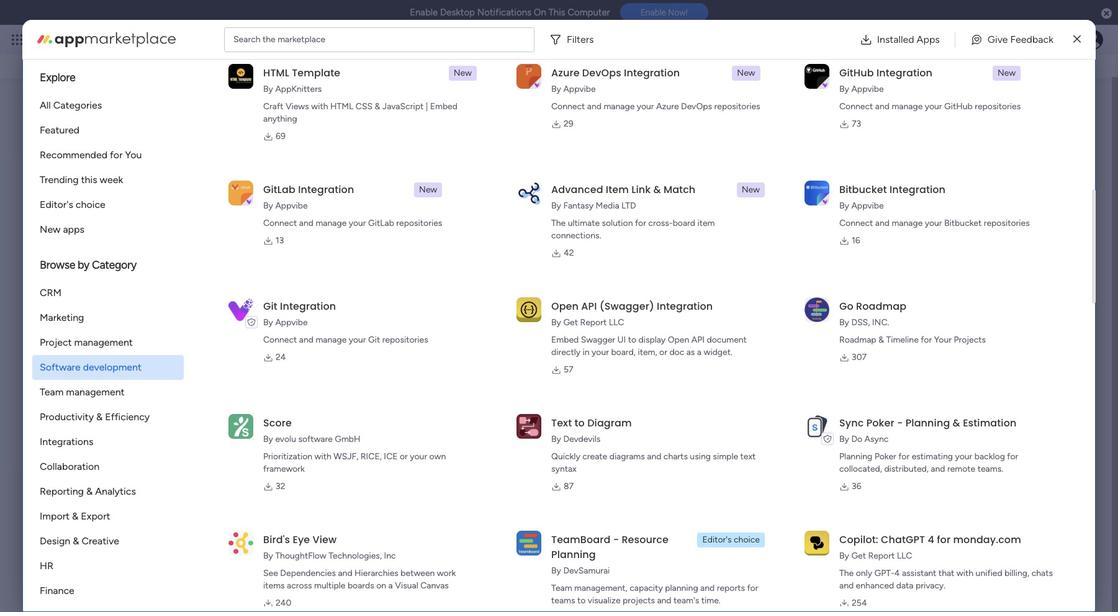 Task type: locate. For each thing, give the bounding box(es) containing it.
visualize
[[588, 596, 621, 606]]

and down azure devops integration
[[587, 101, 602, 112]]

with inside the only gpt-4 assistant that with unified billing, chats and enhanced data privacy.
[[957, 568, 974, 579]]

0 horizontal spatial workspaces
[[76, 469, 137, 482]]

canvas
[[421, 581, 449, 591]]

the
[[263, 34, 276, 44]]

get down copilot:
[[852, 551, 866, 561]]

integration up connect and manage your git repositories
[[280, 299, 336, 314]]

app logo image for 307
[[805, 297, 830, 322]]

0 horizontal spatial devops
[[582, 66, 622, 80]]

llc down chatgpt
[[897, 551, 912, 561]]

0 vertical spatial or
[[660, 347, 668, 358]]

for left cross- on the top of the page
[[635, 218, 646, 229]]

a inside "embed swagger ui to display open api document directly in your board, item, or doc as a widget."
[[697, 347, 702, 358]]

editor's up reports
[[703, 535, 732, 545]]

the ultimate solution for cross-board item connections.
[[551, 218, 715, 241]]

category
[[92, 258, 137, 272]]

api inside open api (swagger) integration by get report llc
[[581, 299, 597, 314]]

1 horizontal spatial bitbucket
[[945, 218, 982, 229]]

integration down v2 user feedback icon
[[877, 66, 933, 80]]

0 vertical spatial gitlab
[[263, 183, 296, 197]]

reporting
[[40, 486, 84, 497]]

0 horizontal spatial see
[[217, 34, 232, 45]]

llc up ui
[[609, 317, 624, 328]]

0 horizontal spatial github
[[840, 66, 874, 80]]

week
[[100, 174, 123, 186]]

poker down async
[[875, 451, 897, 462]]

1 vertical spatial team
[[551, 583, 572, 594]]

app logo image for 42
[[517, 181, 542, 205]]

invite for invite your teammates and start collaborating
[[134, 402, 159, 414]]

app logo image for 16
[[805, 181, 830, 205]]

work
[[100, 32, 123, 47], [71, 250, 90, 260], [437, 568, 456, 579]]

1 horizontal spatial see
[[263, 568, 278, 579]]

quickly up syntax
[[551, 451, 581, 462]]

1 vertical spatial the
[[840, 568, 854, 579]]

recently
[[57, 104, 103, 117]]

media
[[596, 201, 620, 211]]

1 horizontal spatial devops
[[681, 101, 712, 112]]

git
[[263, 299, 278, 314], [368, 335, 380, 345]]

1 vertical spatial monday.com
[[953, 533, 1021, 547]]

invite members image
[[955, 34, 968, 46]]

0 vertical spatial the
[[551, 218, 566, 229]]

doc
[[670, 347, 685, 358]]

by inside go roadmap by dss, inc.
[[840, 317, 849, 328]]

appvibe up 16
[[852, 201, 884, 211]]

billing,
[[1005, 568, 1030, 579]]

& left estimation
[[953, 416, 961, 430]]

your
[[94, 55, 114, 67], [637, 101, 654, 112], [925, 101, 942, 112], [937, 195, 957, 207], [349, 218, 366, 229], [925, 218, 942, 229], [349, 335, 366, 345], [592, 347, 609, 358], [161, 402, 181, 414], [410, 451, 427, 462], [955, 451, 973, 462]]

team up teams
[[551, 583, 572, 594]]

quickly for quickly create diagrams and charts using simple text syntax
[[551, 451, 581, 462]]

embed up directly
[[551, 335, 579, 345]]

integration up ready-
[[890, 183, 946, 197]]

enable
[[410, 7, 438, 18], [641, 8, 666, 18]]

or inside "embed swagger ui to display open api document directly in your board, item, or doc as a widget."
[[660, 347, 668, 358]]

private board image
[[55, 229, 69, 242]]

0 horizontal spatial azure
[[551, 66, 580, 80]]

to up devdevils
[[575, 416, 585, 430]]

by inside the 'copilot: chatgpt 4 for monday.com by get report llc'
[[840, 551, 849, 561]]

manage down github integration
[[892, 101, 923, 112]]

0 vertical spatial llc
[[609, 317, 624, 328]]

editor's down trending
[[40, 199, 73, 211]]

connect up 29
[[551, 101, 585, 112]]

monday.com right how
[[992, 327, 1043, 338]]

appvibe for gitlab
[[275, 201, 308, 211]]

in left "minutes"
[[1002, 195, 1010, 207]]

plans
[[234, 34, 255, 45]]

enable left desktop
[[410, 7, 438, 18]]

marketing for marketing plan
[[279, 229, 326, 241]]

give inside button
[[988, 33, 1008, 45]]

devops down the filters
[[582, 66, 622, 80]]

appvibe up 24
[[275, 317, 308, 328]]

management for work management > main workspace
[[92, 250, 143, 260]]

1 vertical spatial a
[[389, 581, 393, 591]]

appvibe for github
[[852, 84, 884, 94]]

enable inside button
[[641, 8, 666, 18]]

&
[[375, 101, 380, 112], [654, 183, 661, 197], [879, 335, 884, 345], [96, 411, 103, 423], [953, 416, 961, 430], [86, 486, 93, 497], [72, 510, 78, 522], [73, 535, 79, 547]]

connect up 16
[[840, 218, 873, 229]]

report inside the 'copilot: chatgpt 4 for monday.com by get report llc'
[[868, 551, 895, 561]]

0 vertical spatial to
[[628, 335, 637, 345]]

4 right chatgpt
[[928, 533, 935, 547]]

dapulse x slim image
[[1074, 32, 1081, 47]]

get inside open api (swagger) integration by get report llc
[[563, 317, 578, 328]]

integration for gitlab integration
[[298, 183, 354, 197]]

1 horizontal spatial 4
[[928, 533, 935, 547]]

poker inside planning poker for estimating your backlog for collocated, distributed, and remote teams.
[[875, 451, 897, 462]]

0 horizontal spatial git
[[263, 299, 278, 314]]

git integration by appvibe
[[263, 299, 336, 328]]

team down the software
[[40, 386, 64, 398]]

1 vertical spatial gitlab
[[368, 218, 394, 229]]

0 horizontal spatial llc
[[609, 317, 624, 328]]

installed
[[877, 33, 915, 45]]

app logo image for 73
[[805, 64, 830, 89]]

1 vertical spatial github
[[945, 101, 973, 112]]

see left "plans"
[[217, 34, 232, 45]]

0 vertical spatial workspace
[[174, 250, 216, 260]]

for up that
[[937, 533, 951, 547]]

appvibe inside "bitbucket integration by appvibe"
[[852, 201, 884, 211]]

api up "swagger"
[[581, 299, 597, 314]]

2 horizontal spatial work
[[437, 568, 456, 579]]

kendall parks image
[[1084, 30, 1104, 50]]

the inside the ultimate solution for cross-board item connections.
[[551, 218, 566, 229]]

2 horizontal spatial by appvibe
[[840, 84, 884, 94]]

1 vertical spatial marketing
[[40, 312, 84, 324]]

(swagger)
[[600, 299, 654, 314]]

1 vertical spatial quickly
[[551, 451, 581, 462]]

by devsamurai
[[551, 566, 610, 576]]

0 horizontal spatial planning
[[551, 548, 596, 562]]

give up "v2 bolt switch" icon
[[988, 33, 1008, 45]]

4 up data at the right
[[895, 568, 900, 579]]

manage down boost at the top of the page
[[892, 218, 923, 229]]

and inside the only gpt-4 assistant that with unified billing, chats and enhanced data privacy.
[[840, 581, 854, 591]]

software
[[40, 361, 81, 373]]

quick search results list box
[[40, 118, 871, 283]]

app logo image for 13
[[229, 181, 253, 205]]

your inside planning poker for estimating your backlog for collocated, distributed, and remote teams.
[[955, 451, 973, 462]]

0 vertical spatial workspaces
[[230, 55, 283, 67]]

sync poker - planning & estimation by do async
[[840, 416, 1017, 445]]

240
[[276, 598, 292, 609]]

integration inside "bitbucket integration by appvibe"
[[890, 183, 946, 197]]

0 vertical spatial roadmap
[[856, 299, 907, 314]]

new for azure devops integration
[[737, 68, 755, 78]]

a
[[697, 347, 702, 358], [389, 581, 393, 591]]

marketing right the public board "image"
[[279, 229, 326, 241]]

the
[[551, 218, 566, 229], [840, 568, 854, 579]]

eye
[[293, 533, 310, 547]]

filters
[[567, 33, 594, 45]]

repositories for connect and manage your github repositories
[[975, 101, 1021, 112]]

apps image
[[982, 34, 995, 46]]

1 horizontal spatial quickly
[[551, 451, 581, 462]]

component image
[[55, 248, 66, 259]]

by appvibe for azure
[[551, 84, 596, 94]]

1 vertical spatial api
[[692, 335, 705, 345]]

integrations
[[40, 436, 93, 448]]

llc
[[609, 317, 624, 328], [897, 551, 912, 561]]

main down analytics
[[99, 506, 123, 520]]

0 vertical spatial main
[[153, 250, 171, 260]]

1 horizontal spatial open
[[668, 335, 689, 345]]

repositories for connect and manage your git repositories
[[382, 335, 428, 345]]

1 horizontal spatial team
[[551, 583, 572, 594]]

invite inside button
[[815, 402, 836, 413]]

1 horizontal spatial api
[[692, 335, 705, 345]]

monday.com inside getting started element
[[992, 327, 1043, 338]]

or right ice
[[400, 451, 408, 462]]

and right inbox
[[211, 55, 227, 67]]

devops down lottie animation element
[[681, 101, 712, 112]]

0 horizontal spatial editor's
[[40, 199, 73, 211]]

poker up async
[[867, 416, 895, 430]]

azure down filters dropdown button
[[551, 66, 580, 80]]

the inside the only gpt-4 assistant that with unified billing, chats and enhanced data privacy.
[[840, 568, 854, 579]]

manage for github
[[892, 101, 923, 112]]

work right component icon at the top
[[71, 250, 90, 260]]

0 vertical spatial give
[[988, 33, 1008, 45]]

by inside bird's eye view by thoughtflow technologies, inc
[[263, 551, 273, 561]]

1 vertical spatial poker
[[875, 451, 897, 462]]

0 vertical spatial poker
[[867, 416, 895, 430]]

0 vertical spatial embed
[[430, 101, 458, 112]]

by inside git integration by appvibe
[[263, 317, 273, 328]]

connect for gitlab
[[263, 218, 297, 229]]

1 horizontal spatial git
[[368, 335, 380, 345]]

integration up as
[[657, 299, 713, 314]]

open inside "embed swagger ui to display open api document directly in your board, item, or doc as a widget."
[[668, 335, 689, 345]]

1 horizontal spatial editor's choice
[[703, 535, 760, 545]]

get up directly
[[563, 317, 578, 328]]

llc inside the 'copilot: chatgpt 4 for monday.com by get report llc'
[[897, 551, 912, 561]]

open up doc
[[668, 335, 689, 345]]

1 horizontal spatial by appvibe
[[551, 84, 596, 94]]

the left only
[[840, 568, 854, 579]]

by appvibe
[[551, 84, 596, 94], [840, 84, 884, 94], [263, 201, 308, 211]]

planning inside sync poker - planning & estimation by do async
[[906, 416, 950, 430]]

to inside text to diagram by devdevils
[[575, 416, 585, 430]]

app logo image for 29
[[517, 64, 542, 89]]

and inside quickly create diagrams and charts using simple text syntax
[[647, 451, 662, 462]]

1 horizontal spatial in
[[1002, 195, 1010, 207]]

how
[[974, 327, 990, 338]]

0 vertical spatial work
[[100, 32, 123, 47]]

integration inside open api (swagger) integration by get report llc
[[657, 299, 713, 314]]

planning for resource
[[551, 548, 596, 562]]

appvibe down github integration
[[852, 84, 884, 94]]

editor's
[[40, 199, 73, 211], [703, 535, 732, 545]]

2 vertical spatial to
[[577, 596, 586, 606]]

1 vertical spatial get
[[852, 551, 866, 561]]

1 vertical spatial report
[[868, 551, 895, 561]]

inc.
[[872, 317, 890, 328]]

and inside planning poker for estimating your backlog for collocated, distributed, and remote teams.
[[931, 464, 945, 474]]

0 vertical spatial report
[[580, 317, 607, 328]]

html inside craft views with html css & javascript | embed anything
[[330, 101, 354, 112]]

manage up the plan
[[316, 218, 347, 229]]

connections.
[[551, 230, 601, 241]]

work up canvas at the left of the page
[[437, 568, 456, 579]]

0 horizontal spatial report
[[580, 317, 607, 328]]

in inside "embed swagger ui to display open api document directly in your board, item, or doc as a widget."
[[583, 347, 590, 358]]

see inside see plans button
[[217, 34, 232, 45]]

0 horizontal spatial the
[[551, 218, 566, 229]]

marketing inside "quick search results" list box
[[279, 229, 326, 241]]

repositories for connect and manage your gitlab repositories
[[396, 218, 442, 229]]

& left export
[[72, 510, 78, 522]]

css
[[356, 101, 373, 112]]

& right css
[[375, 101, 380, 112]]

invite your teammates and start collaborating
[[134, 402, 337, 414]]

see inside the see dependencies and hierarchies between work items across multiple boards on a visual canvas
[[263, 568, 278, 579]]

connect for azure
[[551, 101, 585, 112]]

0 vertical spatial editor's
[[40, 199, 73, 211]]

quick search button
[[998, 43, 1087, 67]]

0 vertical spatial bitbucket
[[840, 183, 887, 197]]

by appvibe up 29
[[551, 84, 596, 94]]

learn how monday.com works
[[950, 327, 1068, 338]]

give for give feedback
[[988, 33, 1008, 45]]

0 vertical spatial planning
[[906, 416, 950, 430]]

workspaces down "plans"
[[230, 55, 283, 67]]

creative
[[82, 535, 119, 547]]

poker for sync
[[867, 416, 895, 430]]

roadmap inside go roadmap by dss, inc.
[[856, 299, 907, 314]]

workspace
[[174, 250, 216, 260], [125, 506, 179, 520]]

appvibe down gitlab integration
[[275, 201, 308, 211]]

or inside prioritization with wsjf, rice, ice or your own framework
[[400, 451, 408, 462]]

backlog
[[975, 451, 1005, 462]]

design
[[40, 535, 70, 547]]

give down inbox "image"
[[925, 49, 944, 60]]

1 horizontal spatial or
[[660, 347, 668, 358]]

0 horizontal spatial embed
[[430, 101, 458, 112]]

1 vertical spatial to
[[575, 416, 585, 430]]

by appvibe down github integration
[[840, 84, 884, 94]]

roadmap & timeline for your projects
[[840, 335, 986, 345]]

poker inside sync poker - planning & estimation by do async
[[867, 416, 895, 430]]

apps marketplace image
[[37, 32, 176, 47]]

new for gitlab integration
[[419, 184, 437, 195]]

and up marketing plan
[[299, 218, 314, 229]]

1 vertical spatial workspace
[[125, 506, 179, 520]]

learn
[[950, 327, 972, 338]]

management inside "quick search results" list box
[[92, 250, 143, 260]]

estimation
[[963, 416, 1017, 430]]

workspace right >
[[174, 250, 216, 260]]

and left charts
[[647, 451, 662, 462]]

my workspaces
[[57, 469, 137, 482]]

management left >
[[92, 250, 143, 260]]

editor's choice up apps
[[40, 199, 105, 211]]

roy mann nov 7
[[101, 340, 842, 358]]

categories
[[53, 99, 102, 111]]

diagrams
[[610, 451, 645, 462]]

editor's choice up reports
[[703, 535, 760, 545]]

visited
[[106, 104, 140, 117]]

0 horizontal spatial by appvibe
[[263, 201, 308, 211]]

1 vertical spatial workspaces
[[76, 469, 137, 482]]

app logo image for 32
[[229, 414, 253, 439]]

roadmap
[[856, 299, 907, 314], [840, 335, 877, 345]]

and down "bitbucket integration by appvibe"
[[875, 218, 890, 229]]

new for github integration
[[998, 68, 1016, 78]]

invite down nov
[[815, 402, 836, 413]]

syntax
[[551, 464, 577, 474]]

1 vertical spatial -
[[613, 533, 619, 547]]

connect up 73
[[840, 101, 873, 112]]

1 horizontal spatial get
[[852, 551, 866, 561]]

planning inside teamboard - resource planning
[[551, 548, 596, 562]]

collocated,
[[840, 464, 882, 474]]

workspaces
[[230, 55, 283, 67], [76, 469, 137, 482]]

1 horizontal spatial html
[[330, 101, 354, 112]]

getting started element
[[901, 301, 1087, 351]]

1 image
[[937, 25, 948, 39]]

choice down this
[[76, 199, 105, 211]]

1 vertical spatial or
[[400, 451, 408, 462]]

solution
[[602, 218, 633, 229]]

analytics
[[95, 486, 136, 497]]

search everything image
[[1013, 34, 1025, 46]]

1 vertical spatial search
[[1047, 49, 1077, 61]]

on
[[376, 581, 386, 591]]

0 vertical spatial git
[[263, 299, 278, 314]]

a right as
[[697, 347, 702, 358]]

& inside craft views with html css & javascript | embed anything
[[375, 101, 380, 112]]

trending
[[40, 174, 79, 186]]

give for give feedback
[[925, 49, 944, 60]]

0 horizontal spatial 4
[[895, 568, 900, 579]]

charts
[[664, 451, 688, 462]]

collaboration
[[40, 461, 99, 473]]

software development
[[40, 361, 142, 373]]

0 horizontal spatial enable
[[410, 7, 438, 18]]

management up 'quickly access your recent boards, inbox and workspaces'
[[125, 32, 193, 47]]

all categories
[[40, 99, 102, 111]]

work management > main workspace
[[71, 250, 216, 260]]

work inside the see dependencies and hierarchies between work items across multiple boards on a visual canvas
[[437, 568, 456, 579]]

bitbucket up 16
[[840, 183, 887, 197]]

enable for enable desktop notifications on this computer
[[410, 7, 438, 18]]

or left doc
[[660, 347, 668, 358]]

connect and manage your git repositories
[[263, 335, 428, 345]]

bitbucket down workflow
[[945, 218, 982, 229]]

to inside team management, capacity planning and reports for teams to visualize projects and team's time.
[[577, 596, 586, 606]]

roy
[[101, 340, 117, 351]]

app logo image for 240
[[229, 531, 253, 556]]

1 horizontal spatial invite
[[815, 402, 836, 413]]

integration for git integration by appvibe
[[280, 299, 336, 314]]

to right ui
[[628, 335, 637, 345]]

planning inside planning poker for estimating your backlog for collocated, distributed, and remote teams.
[[840, 451, 873, 462]]

planning up collocated,
[[840, 451, 873, 462]]

import
[[40, 510, 70, 522]]

0 horizontal spatial get
[[563, 317, 578, 328]]

0 horizontal spatial or
[[400, 451, 408, 462]]

reporting & analytics
[[40, 486, 136, 497]]

api up as
[[692, 335, 705, 345]]

1 horizontal spatial enable
[[641, 8, 666, 18]]

timeline
[[886, 335, 919, 345]]

git inside git integration by appvibe
[[263, 299, 278, 314]]

team inside team management, capacity planning and reports for teams to visualize projects and team's time.
[[551, 583, 572, 594]]

main
[[153, 250, 171, 260], [99, 506, 123, 520]]

0 vertical spatial monday.com
[[992, 327, 1043, 338]]

- up distributed,
[[897, 416, 903, 430]]

poker for planning
[[875, 451, 897, 462]]

quick
[[1018, 49, 1044, 61]]

roadmap up 307
[[840, 335, 877, 345]]

0 vertical spatial api
[[581, 299, 597, 314]]

invite
[[134, 402, 159, 414], [815, 402, 836, 413]]

visual
[[395, 581, 418, 591]]

team for team management, capacity planning and reports for teams to visualize projects and team's time.
[[551, 583, 572, 594]]

embed inside craft views with html css & javascript | embed anything
[[430, 101, 458, 112]]

evolu
[[275, 434, 296, 445]]

for right reports
[[747, 583, 758, 594]]

workspace inside "quick search results" list box
[[174, 250, 216, 260]]

app logo image
[[229, 64, 253, 89], [517, 64, 542, 89], [805, 64, 830, 89], [229, 181, 253, 205], [805, 181, 830, 205], [517, 181, 542, 205], [229, 297, 253, 322], [517, 297, 542, 322], [805, 297, 830, 322], [229, 414, 253, 439], [517, 414, 542, 439], [805, 414, 830, 439], [229, 531, 253, 556], [517, 531, 542, 556], [805, 531, 830, 556]]

and down planning
[[657, 596, 672, 606]]

& down inc.
[[879, 335, 884, 345]]

0 vertical spatial team
[[40, 386, 64, 398]]

and down estimating
[[931, 464, 945, 474]]

github down give feedback
[[945, 101, 973, 112]]

quickly inside quickly create diagrams and charts using simple text syntax
[[551, 451, 581, 462]]

1 vertical spatial open
[[668, 335, 689, 345]]

help
[[1024, 581, 1046, 593]]

text
[[551, 416, 572, 430]]

-
[[897, 416, 903, 430], [613, 533, 619, 547]]

for left your
[[921, 335, 932, 345]]

0 horizontal spatial search
[[234, 34, 261, 44]]

and up 254
[[840, 581, 854, 591]]

manage down azure devops integration
[[604, 101, 635, 112]]

0 vertical spatial choice
[[76, 199, 105, 211]]

efficiency
[[105, 411, 150, 423]]

1 vertical spatial embed
[[551, 335, 579, 345]]

monday.com inside the 'copilot: chatgpt 4 for monday.com by get report llc'
[[953, 533, 1021, 547]]

1 horizontal spatial marketing
[[279, 229, 326, 241]]

app logo image for 87
[[517, 414, 542, 439]]

manage for azure
[[604, 101, 635, 112]]

management up the development
[[74, 337, 133, 348]]

team for team management
[[40, 386, 64, 398]]

main workspace
[[99, 506, 179, 520]]

github up 73
[[840, 66, 874, 80]]

choice up reports
[[734, 535, 760, 545]]

report inside open api (swagger) integration by get report llc
[[580, 317, 607, 328]]

planning up estimating
[[906, 416, 950, 430]]

by appvibe down gitlab integration
[[263, 201, 308, 211]]

diagram
[[588, 416, 632, 430]]

integration inside git integration by appvibe
[[280, 299, 336, 314]]

with right that
[[957, 568, 974, 579]]

0 vertical spatial 4
[[928, 533, 935, 547]]

plan
[[328, 229, 347, 241]]

0 vertical spatial see
[[217, 34, 232, 45]]

app logo image for 69
[[229, 64, 253, 89]]

planning down teamboard
[[551, 548, 596, 562]]

search down help image
[[1047, 49, 1077, 61]]

for inside the 'copilot: chatgpt 4 for monday.com by get report llc'
[[937, 533, 951, 547]]

1 vertical spatial planning
[[840, 451, 873, 462]]

0 vertical spatial marketing
[[279, 229, 326, 241]]

1 vertical spatial give
[[925, 49, 944, 60]]

0 vertical spatial quickly
[[25, 55, 59, 67]]

api inside "embed swagger ui to display open api document directly in your board, item, or doc as a widget."
[[692, 335, 705, 345]]

0 horizontal spatial give
[[925, 49, 944, 60]]



Task type: vqa. For each thing, say whether or not it's contained in the screenshot.
topmost to
yes



Task type: describe. For each thing, give the bounding box(es) containing it.
gitlab integration
[[263, 183, 354, 197]]

search inside quick search button
[[1047, 49, 1077, 61]]

dependencies
[[280, 568, 336, 579]]

planning for -
[[906, 416, 950, 430]]

for inside the ultimate solution for cross-board item connections.
[[635, 218, 646, 229]]

1 horizontal spatial work
[[100, 32, 123, 47]]

4 inside the 'copilot: chatgpt 4 for monday.com by get report llc'
[[928, 533, 935, 547]]

quickly create diagrams and charts using simple text syntax
[[551, 451, 756, 474]]

enhanced
[[856, 581, 894, 591]]

0 horizontal spatial html
[[263, 66, 289, 80]]

in inside the boost your workflow in minutes with ready-made templates
[[1002, 195, 1010, 207]]

go roadmap by dss, inc.
[[840, 299, 907, 328]]

your inside the boost your workflow in minutes with ready-made templates
[[937, 195, 957, 207]]

with inside the boost your workflow in minutes with ready-made templates
[[1051, 195, 1070, 207]]

by inside text to diagram by devdevils
[[551, 434, 561, 445]]

& left efficiency
[[96, 411, 103, 423]]

new for html template
[[454, 68, 472, 78]]

for right backlog
[[1007, 451, 1019, 462]]

24
[[276, 352, 286, 363]]

finance
[[40, 585, 74, 597]]

307
[[852, 352, 867, 363]]

this
[[549, 7, 565, 18]]

give feedback button
[[961, 27, 1064, 52]]

0 vertical spatial azure
[[551, 66, 580, 80]]

management for team management
[[66, 386, 125, 398]]

work inside "quick search results" list box
[[71, 250, 90, 260]]

enable for enable now!
[[641, 8, 666, 18]]

and up time.
[[701, 583, 715, 594]]

the for the only gpt-4 assistant that with unified billing, chats and enhanced data privacy.
[[840, 568, 854, 579]]

mann
[[120, 340, 143, 351]]

to inside "embed swagger ui to display open api document directly in your board, item, or doc as a widget."
[[628, 335, 637, 345]]

bitbucket inside "bitbucket integration by appvibe"
[[840, 183, 887, 197]]

by appvibe for gitlab
[[263, 201, 308, 211]]

gmbh
[[335, 434, 361, 445]]

your inside "embed swagger ui to display open api document directly in your board, item, or doc as a widget."
[[592, 347, 609, 358]]

management,
[[574, 583, 628, 594]]

notifications image
[[900, 34, 913, 46]]

unified
[[976, 568, 1003, 579]]

see dependencies and hierarchies between work items across multiple boards on a visual canvas
[[263, 568, 456, 591]]

inbox image
[[928, 34, 940, 46]]

async
[[865, 434, 889, 445]]

1 horizontal spatial editor's
[[703, 535, 732, 545]]

craft
[[263, 101, 283, 112]]

copilot: chatgpt 4 for monday.com by get report llc
[[840, 533, 1021, 561]]

dapulse close image
[[1102, 7, 1112, 20]]

quickly for quickly access your recent boards, inbox and workspaces
[[25, 55, 59, 67]]

enable now! button
[[620, 3, 708, 22]]

new for advanced item link & match
[[742, 184, 760, 195]]

trending this week
[[40, 174, 123, 186]]

as
[[687, 347, 695, 358]]

4 inside the only gpt-4 assistant that with unified billing, chats and enhanced data privacy.
[[895, 568, 900, 579]]

with inside prioritization with wsjf, rice, ice or your own framework
[[315, 451, 332, 462]]

azure devops integration
[[551, 66, 680, 80]]

see plans button
[[200, 30, 260, 49]]

widget.
[[704, 347, 733, 358]]

1 vertical spatial editor's choice
[[703, 535, 760, 545]]

item
[[698, 218, 715, 229]]

0 horizontal spatial editor's choice
[[40, 199, 105, 211]]

framework
[[263, 464, 305, 474]]

board
[[673, 218, 696, 229]]

& right the link
[[654, 183, 661, 197]]

board,
[[611, 347, 636, 358]]

recently visited
[[57, 104, 140, 117]]

privacy.
[[916, 581, 946, 591]]

ultimate
[[568, 218, 600, 229]]

13
[[276, 235, 284, 246]]

1 vertical spatial bitbucket
[[945, 218, 982, 229]]

create
[[583, 451, 607, 462]]

16
[[852, 235, 861, 246]]

0 horizontal spatial choice
[[76, 199, 105, 211]]

and left start
[[236, 402, 253, 414]]

integration for github integration
[[877, 66, 933, 80]]

1 vertical spatial main
[[99, 506, 123, 520]]

appvibe for azure
[[563, 84, 596, 94]]

see for see plans
[[217, 34, 232, 45]]

team's
[[674, 596, 699, 606]]

open api (swagger) integration by get report llc
[[551, 299, 713, 328]]

integration up connect and manage your azure devops repositories
[[624, 66, 680, 80]]

1 vertical spatial devops
[[681, 101, 712, 112]]

v2 bolt switch image
[[1008, 48, 1015, 62]]

roy mann image
[[69, 340, 94, 365]]

main inside "quick search results" list box
[[153, 250, 171, 260]]

by inside score by evolu software gmbh
[[263, 434, 273, 445]]

and down git integration by appvibe
[[299, 335, 314, 345]]

app logo image for 254
[[805, 531, 830, 556]]

this
[[81, 174, 97, 186]]

1 horizontal spatial github
[[945, 101, 973, 112]]

57
[[564, 365, 574, 375]]

1 horizontal spatial gitlab
[[368, 218, 394, 229]]

monday work management
[[55, 32, 193, 47]]

templates
[[965, 210, 1009, 222]]

marketing plan
[[279, 229, 347, 241]]

teamboard
[[551, 533, 611, 547]]

invite button
[[810, 398, 841, 418]]

enable now!
[[641, 8, 688, 18]]

your inside prioritization with wsjf, rice, ice or your own framework
[[410, 451, 427, 462]]

import & export
[[40, 510, 110, 522]]

connect up 24
[[263, 335, 297, 345]]

close recently visited image
[[40, 103, 55, 118]]

templates image image
[[912, 98, 1076, 184]]

search the marketplace
[[234, 34, 326, 44]]

1 horizontal spatial workspaces
[[230, 55, 283, 67]]

1 vertical spatial choice
[[734, 535, 760, 545]]

the for the ultimate solution for cross-board item connections.
[[551, 218, 566, 229]]

& inside sync poker - planning & estimation by do async
[[953, 416, 961, 430]]

select product image
[[11, 34, 24, 46]]

see for see dependencies and hierarchies between work items across multiple boards on a visual canvas
[[263, 568, 278, 579]]

craft views with html css & javascript | embed anything
[[263, 101, 458, 124]]

llc inside open api (swagger) integration by get report llc
[[609, 317, 624, 328]]

& right design
[[73, 535, 79, 547]]

bird's eye view by thoughtflow technologies, inc
[[263, 533, 396, 561]]

v2 user feedback image
[[911, 48, 920, 62]]

integration for bitbucket integration by appvibe
[[890, 183, 946, 197]]

embed inside "embed swagger ui to display open api document directly in your board, item, or doc as a widget."
[[551, 335, 579, 345]]

explore
[[40, 71, 75, 84]]

javascript
[[383, 101, 424, 112]]

connect and manage your azure devops repositories
[[551, 101, 760, 112]]

by inside sync poker - planning & estimation by do async
[[840, 434, 849, 445]]

0 vertical spatial github
[[840, 66, 874, 80]]

1 horizontal spatial azure
[[656, 101, 679, 112]]

lottie animation element
[[550, 32, 899, 79]]

by inside "bitbucket integration by appvibe"
[[840, 201, 849, 211]]

public board image
[[261, 229, 275, 242]]

gpt-
[[875, 568, 895, 579]]

close my workspaces image
[[40, 468, 55, 483]]

marketing for marketing
[[40, 312, 84, 324]]

87
[[564, 481, 574, 492]]

0 vertical spatial devops
[[582, 66, 622, 80]]

repositories for connect and manage your bitbucket repositories
[[984, 218, 1030, 229]]

cross-
[[649, 218, 673, 229]]

apps
[[917, 33, 940, 45]]

minutes
[[1013, 195, 1048, 207]]

workflow
[[959, 195, 1000, 207]]

text to diagram by devdevils
[[551, 416, 632, 445]]

by inside open api (swagger) integration by get report llc
[[551, 317, 561, 328]]

open inside open api (swagger) integration by get report llc
[[551, 299, 579, 314]]

start
[[255, 402, 276, 414]]

marketplace
[[278, 34, 326, 44]]

for inside team management, capacity planning and reports for teams to visualize projects and team's time.
[[747, 583, 758, 594]]

estimating
[[912, 451, 953, 462]]

- inside teamboard - resource planning
[[613, 533, 619, 547]]

by appvibe for github
[[840, 84, 884, 94]]

project management
[[40, 337, 133, 348]]

manage for gitlab
[[316, 218, 347, 229]]

boards,
[[148, 55, 181, 67]]

management for project management
[[74, 337, 133, 348]]

by appknitters
[[263, 84, 322, 94]]

a inside the see dependencies and hierarchies between work items across multiple boards on a visual canvas
[[389, 581, 393, 591]]

across
[[287, 581, 312, 591]]

filters button
[[545, 27, 604, 52]]

get inside the 'copilot: chatgpt 4 for monday.com by get report llc'
[[852, 551, 866, 561]]

ice
[[384, 451, 398, 462]]

connect for github
[[840, 101, 873, 112]]

export
[[81, 510, 110, 522]]

hierarchies
[[355, 568, 399, 579]]

for up distributed,
[[899, 451, 910, 462]]

help image
[[1040, 34, 1053, 46]]

& down my workspaces
[[86, 486, 93, 497]]

0 vertical spatial search
[[234, 34, 261, 44]]

reports
[[717, 583, 745, 594]]

and inside the see dependencies and hierarchies between work items across multiple boards on a visual canvas
[[338, 568, 352, 579]]

app logo image for 57
[[517, 297, 542, 322]]

- inside sync poker - planning & estimation by do async
[[897, 416, 903, 430]]

apps
[[63, 224, 84, 235]]

42
[[564, 248, 574, 258]]

give feedback
[[988, 33, 1054, 45]]

development
[[83, 361, 142, 373]]

own
[[429, 451, 446, 462]]

workspace image
[[60, 505, 90, 535]]

for left you
[[110, 149, 123, 161]]

projects
[[623, 596, 655, 606]]

score by evolu software gmbh
[[263, 416, 361, 445]]

36
[[852, 481, 862, 492]]

teammates
[[184, 402, 234, 414]]

69
[[276, 131, 286, 142]]

and down github integration
[[875, 101, 890, 112]]

fantasy
[[563, 201, 594, 211]]

do
[[852, 434, 863, 445]]

manage down git integration by appvibe
[[316, 335, 347, 345]]

with inside craft views with html css & javascript | embed anything
[[311, 101, 328, 112]]

advanced
[[551, 183, 603, 197]]

invite for invite
[[815, 402, 836, 413]]

notifications
[[477, 7, 532, 18]]

73
[[852, 119, 861, 129]]

1 vertical spatial roadmap
[[840, 335, 877, 345]]

marketing plan link
[[256, 128, 449, 268]]

appvibe inside git integration by appvibe
[[275, 317, 308, 328]]

team management
[[40, 386, 125, 398]]

access
[[61, 55, 92, 67]]

swagger
[[581, 335, 615, 345]]



